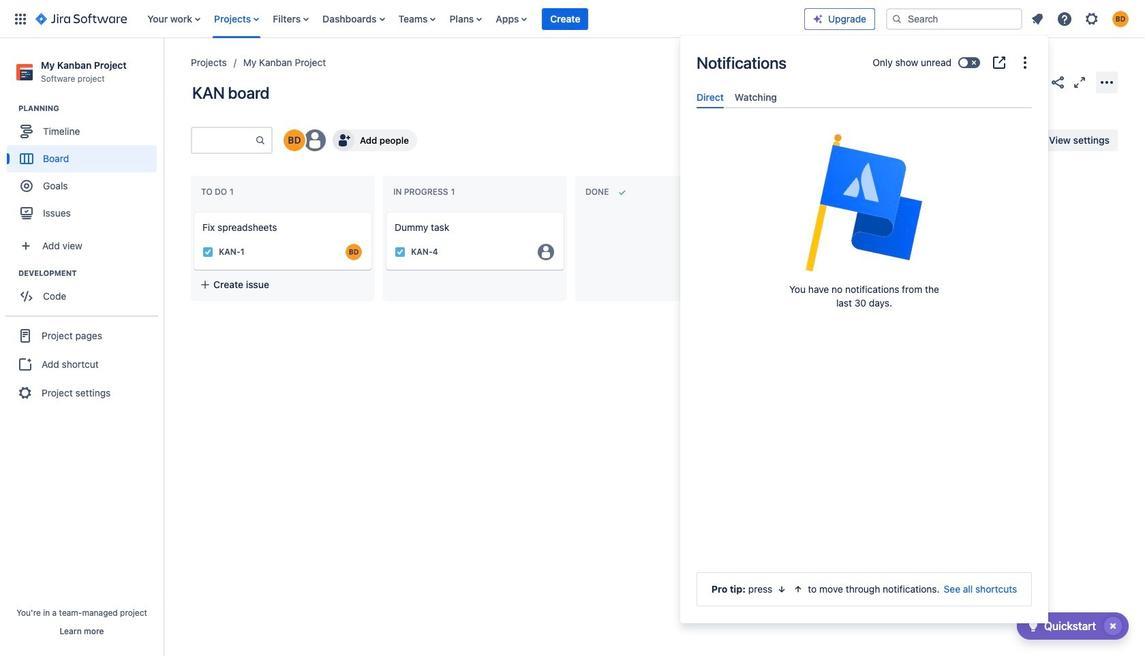Task type: locate. For each thing, give the bounding box(es) containing it.
0 vertical spatial heading
[[18, 103, 163, 114]]

group
[[7, 103, 163, 231], [7, 268, 163, 315], [5, 316, 158, 413]]

list
[[141, 0, 805, 38], [1026, 6, 1138, 31]]

sidebar navigation image
[[149, 55, 179, 82]]

1 heading from the top
[[18, 103, 163, 114]]

task image down to do "element"
[[203, 247, 213, 258]]

1 horizontal spatial task image
[[395, 247, 406, 258]]

sidebar element
[[0, 38, 164, 657]]

task image for create issue image
[[203, 247, 213, 258]]

goal image
[[20, 180, 33, 192]]

heading for development icon on the top left of page group
[[18, 268, 163, 279]]

add people image
[[336, 132, 352, 149]]

1 vertical spatial group
[[7, 268, 163, 315]]

more image
[[1017, 55, 1034, 71]]

list item
[[542, 0, 589, 38]]

0 horizontal spatial task image
[[203, 247, 213, 258]]

2 task image from the left
[[395, 247, 406, 258]]

None search field
[[887, 8, 1023, 30]]

arrow up image
[[793, 584, 804, 595]]

settings image
[[1084, 11, 1101, 27]]

appswitcher icon image
[[12, 11, 29, 27]]

heading
[[18, 103, 163, 114], [18, 268, 163, 279]]

task image
[[203, 247, 213, 258], [395, 247, 406, 258]]

1 task image from the left
[[203, 247, 213, 258]]

tab list
[[692, 86, 1038, 109]]

Search this board text field
[[192, 128, 255, 153]]

tab panel
[[692, 109, 1038, 121]]

2 heading from the top
[[18, 268, 163, 279]]

in progress element
[[393, 187, 458, 197]]

enter full screen image
[[1072, 74, 1088, 90]]

arrow down image
[[777, 584, 788, 595]]

jira software image
[[35, 11, 127, 27], [35, 11, 127, 27]]

dialog
[[681, 35, 1049, 624]]

development image
[[2, 265, 18, 282]]

task image down in progress element
[[395, 247, 406, 258]]

0 vertical spatial group
[[7, 103, 163, 231]]

banner
[[0, 0, 1146, 38]]

notifications image
[[1030, 11, 1046, 27]]

1 vertical spatial heading
[[18, 268, 163, 279]]



Task type: vqa. For each thing, say whether or not it's contained in the screenshot.
2nd heading from the bottom
yes



Task type: describe. For each thing, give the bounding box(es) containing it.
group for development icon on the top left of page
[[7, 268, 163, 315]]

group for the planning icon
[[7, 103, 163, 231]]

heading for group related to the planning icon
[[18, 103, 163, 114]]

your profile and settings image
[[1113, 11, 1129, 27]]

planning image
[[2, 100, 18, 117]]

more actions image
[[1099, 74, 1116, 90]]

dismiss quickstart image
[[1103, 616, 1125, 638]]

star kan board image
[[1028, 74, 1045, 90]]

1 horizontal spatial list
[[1026, 6, 1138, 31]]

2 vertical spatial group
[[5, 316, 158, 413]]

import image
[[866, 132, 883, 149]]

search image
[[892, 13, 903, 24]]

create issue image
[[185, 203, 201, 220]]

task image for create issue icon
[[395, 247, 406, 258]]

open notifications in a new tab image
[[992, 55, 1008, 71]]

Search field
[[887, 8, 1023, 30]]

create issue image
[[377, 203, 393, 220]]

0 horizontal spatial list
[[141, 0, 805, 38]]

to do element
[[201, 187, 237, 197]]

help image
[[1057, 11, 1073, 27]]

primary element
[[8, 0, 805, 38]]

check image
[[1026, 619, 1042, 635]]



